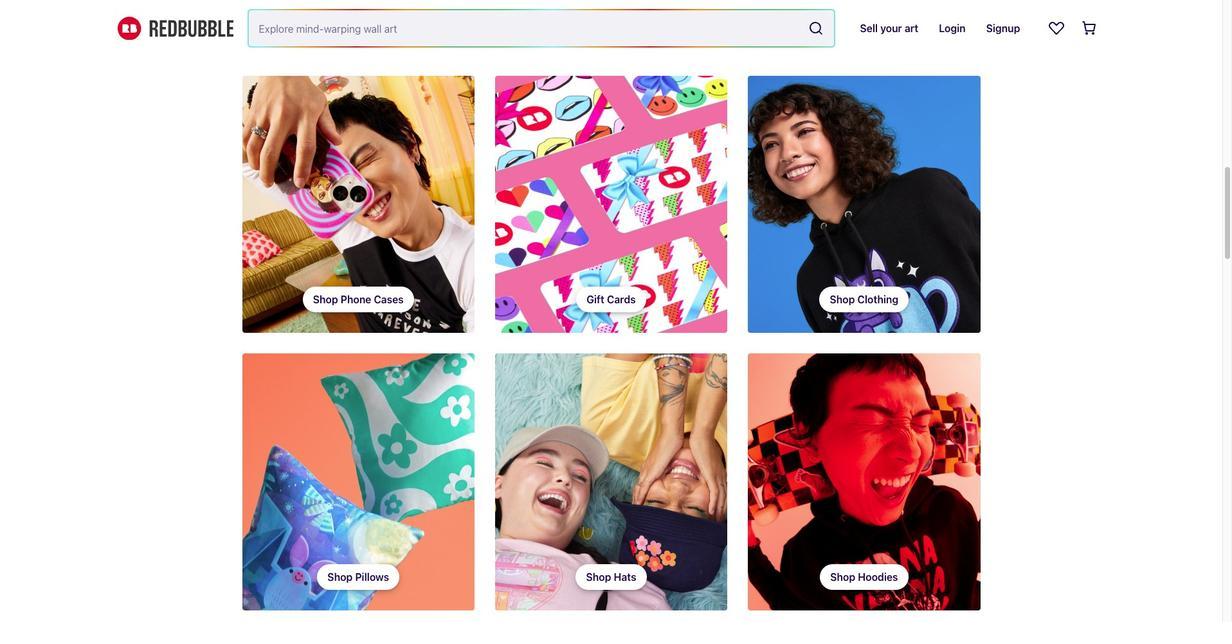 Task type: describe. For each thing, give the bounding box(es) containing it.
shop pillows image
[[242, 354, 475, 611]]

shop hats image
[[495, 354, 728, 611]]

Search term search field
[[249, 10, 804, 46]]



Task type: locate. For each thing, give the bounding box(es) containing it.
redbubble logo image
[[117, 17, 233, 40]]

shop phone cases image
[[242, 76, 475, 333]]

shop hoodies image
[[748, 354, 981, 611]]

None field
[[249, 10, 835, 46]]

gift cards image
[[495, 76, 728, 333]]

shop clothing image
[[747, 74, 982, 335]]



Task type: vqa. For each thing, say whether or not it's contained in the screenshot.
REDBUBBLE LOGO on the left
yes



